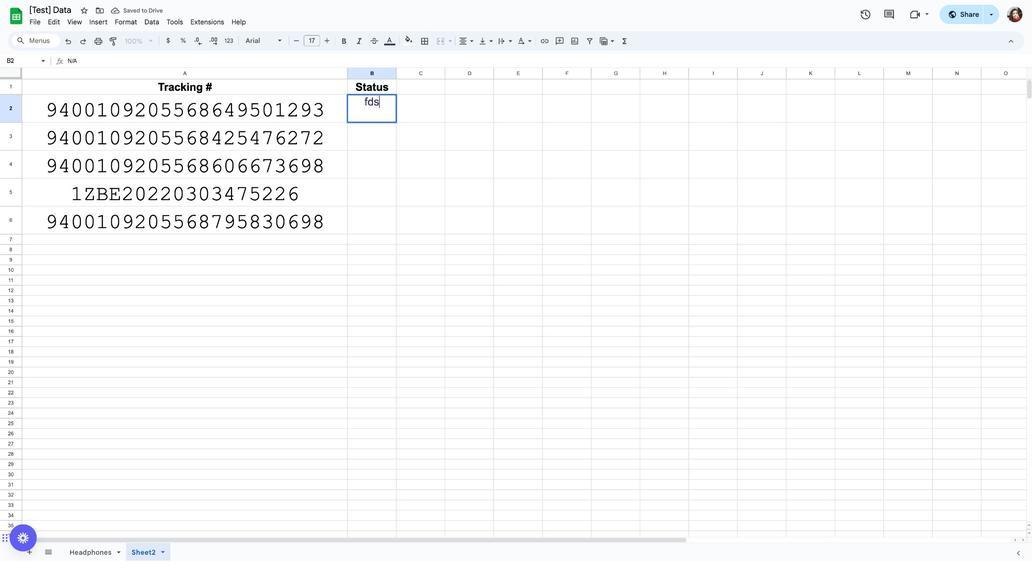 Task type: locate. For each thing, give the bounding box(es) containing it.
menu bar inside menu bar 'banner'
[[26, 13, 250, 28]]

decrease font size (⌘+shift+comma) image
[[292, 36, 302, 46]]

menu item
[[26, 16, 44, 27], [44, 16, 64, 27], [64, 16, 86, 27], [86, 16, 111, 27], [111, 16, 141, 27], [141, 16, 163, 27], [163, 16, 187, 27], [187, 16, 228, 27], [228, 16, 250, 27]]

borders image
[[420, 34, 431, 48]]

move image
[[95, 6, 105, 15], [5, 533, 8, 545]]

name box (⌘ + j) element
[[3, 55, 48, 67]]

show all comments image
[[884, 9, 896, 20]]

redo (⌘y) image
[[78, 36, 88, 46]]

B2 field
[[349, 96, 395, 108]]

1 horizontal spatial move image
[[95, 6, 105, 15]]

None text field
[[68, 55, 1033, 68]]

Font size field
[[304, 35, 324, 47]]

fill color image
[[404, 34, 415, 45]]

2 menu item from the left
[[44, 16, 64, 27]]

record a loom image
[[17, 533, 29, 545]]

2 horizontal spatial toolbar
[[180, 544, 182, 561]]

move image
[[1, 533, 5, 545]]

text color image
[[384, 34, 396, 45]]

star image
[[80, 6, 89, 15]]

toolbar
[[20, 544, 59, 561], [60, 544, 178, 562], [180, 544, 182, 561]]

2 toolbar from the left
[[60, 544, 178, 562]]

1 menu item from the left
[[26, 16, 44, 27]]

undo (⌘z) image
[[63, 36, 73, 46]]

menu bar banner
[[0, 0, 1033, 562]]

all sheets image
[[40, 545, 56, 560]]

1 horizontal spatial toolbar
[[60, 544, 178, 562]]

bold (⌘b) image
[[340, 36, 349, 46]]

0 horizontal spatial move image
[[5, 533, 8, 545]]

None text field
[[4, 56, 39, 66]]

Zoom field
[[121, 34, 157, 49]]

decrease decimal places image
[[194, 36, 203, 46]]

move image right star image
[[95, 6, 105, 15]]

1 vertical spatial move image
[[5, 533, 8, 545]]

paint format image
[[109, 36, 118, 46]]

Font size text field
[[304, 35, 320, 47]]

font list. arial selected. option
[[246, 34, 272, 48]]

application
[[0, 0, 1033, 562]]

quick sharing actions image
[[990, 14, 994, 29]]

share. anyone with the link. anyone who has the link can access. no sign-in required. image
[[948, 10, 957, 19]]

menu bar
[[26, 13, 250, 28]]

9 menu item from the left
[[228, 16, 250, 27]]

move image left record a loom image
[[5, 533, 8, 545]]

0 horizontal spatial toolbar
[[20, 544, 59, 561]]



Task type: describe. For each thing, give the bounding box(es) containing it.
functions image
[[620, 34, 631, 48]]

sheets home image
[[8, 7, 25, 25]]

italic (⌘i) image
[[355, 36, 364, 46]]

main toolbar
[[60, 0, 633, 545]]

7 menu item from the left
[[163, 16, 187, 27]]

insert chart image
[[570, 36, 580, 46]]

4 menu item from the left
[[86, 16, 111, 27]]

Star checkbox
[[78, 4, 91, 17]]

3 menu item from the left
[[64, 16, 86, 27]]

Rename text field
[[26, 4, 77, 15]]

create a filter image
[[585, 36, 595, 46]]

8 menu item from the left
[[187, 16, 228, 27]]

add sheet image
[[25, 548, 33, 557]]

none text field inside menu bar 'banner'
[[68, 55, 1033, 68]]

insert link (⌘k) image
[[540, 36, 550, 46]]

0 vertical spatial move image
[[95, 6, 105, 15]]

last edit was seconds ago image
[[861, 9, 872, 20]]

increase decimal places image
[[209, 36, 218, 46]]

print (⌘p) image
[[94, 36, 103, 46]]

insert comment (⌘+option+m) image
[[555, 36, 565, 46]]

6 menu item from the left
[[141, 16, 163, 27]]

3 toolbar from the left
[[180, 544, 182, 561]]

1 toolbar from the left
[[20, 544, 59, 561]]

none text field inside the name box (⌘ + j) element
[[4, 56, 39, 66]]

increase font size (⌘+shift+period) image
[[322, 36, 332, 46]]

5 menu item from the left
[[111, 16, 141, 27]]

hide the menus (ctrl+shift+f) image
[[1007, 36, 1017, 46]]

strikethrough (⌘+shift+x) image
[[370, 36, 379, 46]]

Zoom text field
[[123, 35, 146, 48]]

Menus field
[[12, 34, 60, 48]]



Task type: vqa. For each thing, say whether or not it's contained in the screenshot.
Insert Chart image
yes



